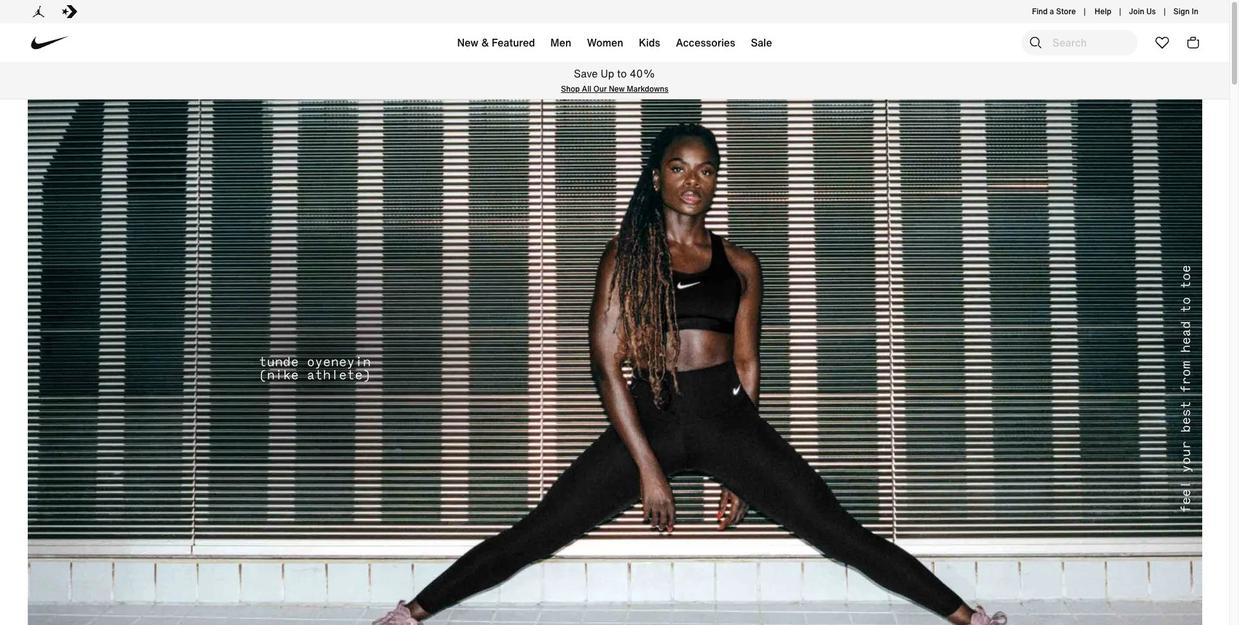 Task type: describe. For each thing, give the bounding box(es) containing it.
open search modal image
[[1029, 35, 1044, 50]]

nike home page image
[[25, 18, 75, 68]]

converse image
[[62, 4, 77, 19]]



Task type: locate. For each thing, give the bounding box(es) containing it.
Search Products text field
[[1022, 30, 1138, 56]]

jordan image
[[31, 4, 46, 19]]

menu bar
[[220, 26, 1010, 65]]

favorites image
[[1155, 35, 1171, 50]]

main content
[[0, 62, 1230, 625]]



Task type: vqa. For each thing, say whether or not it's contained in the screenshot.
STORE
no



